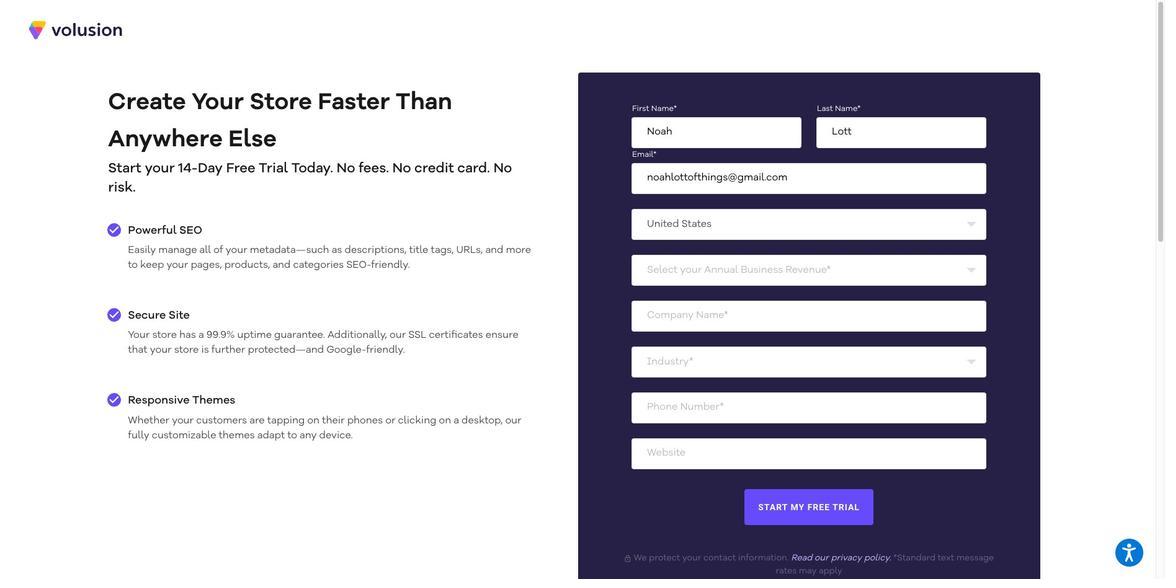 Task type: locate. For each thing, give the bounding box(es) containing it.
1 vertical spatial your
[[128, 331, 150, 341]]

on up any
[[307, 416, 320, 426]]

trial down else
[[259, 162, 288, 176]]

to inside whether your customers are tapping on their phones or clicking on a desktop, our fully customizable themes adapt to any device.
[[287, 431, 297, 441]]

14-
[[178, 162, 198, 176]]

on
[[307, 416, 320, 426], [439, 416, 451, 426]]

anywhere
[[108, 129, 223, 152]]

read our privacy policy. link
[[791, 554, 891, 563]]

1 vertical spatial trial
[[833, 503, 860, 512]]

Email* email field
[[632, 163, 986, 194]]

and left more
[[485, 246, 503, 256]]

store down the has
[[174, 346, 199, 356]]

read
[[791, 554, 812, 563]]

your down manage
[[166, 261, 188, 271]]

0 vertical spatial free
[[226, 162, 255, 176]]

company
[[647, 311, 694, 321]]

fully
[[128, 431, 149, 441]]

a inside the your store has a 99.9% uptime guarantee. additionally, our ssl certificates ensure that your store is further protected—and google-friendly.
[[198, 331, 204, 341]]

0 horizontal spatial our
[[390, 331, 406, 341]]

start up risk.
[[108, 162, 141, 176]]

on right the clicking
[[439, 416, 451, 426]]

1 no from the left
[[337, 162, 355, 176]]

ssl
[[408, 331, 426, 341]]

free right 'my'
[[808, 503, 830, 512]]

categories
[[293, 261, 344, 271]]

1 horizontal spatial name*
[[696, 311, 728, 321]]

0 horizontal spatial on
[[307, 416, 320, 426]]

2 no from the left
[[392, 162, 411, 176]]

trial right 'my'
[[833, 503, 860, 512]]

1 horizontal spatial a
[[454, 416, 459, 426]]

friendly.
[[371, 261, 410, 271], [366, 346, 405, 356]]

rates
[[776, 567, 797, 576]]

2 horizontal spatial name*
[[835, 105, 861, 113]]

a inside whether your customers are tapping on their phones or clicking on a desktop, our fully customizable themes adapt to any device.
[[454, 416, 459, 426]]

message
[[957, 554, 994, 563]]

start
[[108, 162, 141, 176], [758, 503, 788, 512]]

0 horizontal spatial your
[[128, 331, 150, 341]]

your
[[145, 162, 175, 176], [226, 246, 247, 256], [166, 261, 188, 271], [150, 346, 172, 356], [172, 416, 194, 426], [682, 554, 701, 563]]

1 vertical spatial friendly.
[[366, 346, 405, 356]]

credit
[[414, 162, 454, 176]]

friendly. down descriptions,
[[371, 261, 410, 271]]

a left desktop,
[[454, 416, 459, 426]]

no left the fees.
[[337, 162, 355, 176]]

0 horizontal spatial start
[[108, 162, 141, 176]]

your inside the your store has a 99.9% uptime guarantee. additionally, our ssl certificates ensure that your store is further protected—and google-friendly.
[[150, 346, 172, 356]]

1 horizontal spatial free
[[808, 503, 830, 512]]

1 horizontal spatial trial
[[833, 503, 860, 512]]

name* right last
[[835, 105, 861, 113]]

desktop,
[[462, 416, 503, 426]]

2 horizontal spatial our
[[814, 554, 829, 563]]

0 vertical spatial trial
[[259, 162, 288, 176]]

our
[[390, 331, 406, 341], [505, 416, 522, 426], [814, 554, 829, 563]]

0 horizontal spatial free
[[226, 162, 255, 176]]

*standard
[[893, 554, 936, 563]]

0 horizontal spatial trial
[[259, 162, 288, 176]]

0 vertical spatial a
[[198, 331, 204, 341]]

store
[[152, 331, 177, 341], [174, 346, 199, 356]]

your
[[192, 91, 244, 115], [128, 331, 150, 341]]

any
[[300, 431, 317, 441]]

themes
[[192, 395, 235, 407]]

descriptions,
[[345, 246, 407, 256]]

start inside button
[[758, 503, 788, 512]]

1 on from the left
[[307, 416, 320, 426]]

1 horizontal spatial on
[[439, 416, 451, 426]]

0 vertical spatial our
[[390, 331, 406, 341]]

volusion logo image
[[27, 20, 123, 40]]

powerful
[[128, 225, 177, 236]]

friendly. down the additionally, on the left bottom of the page
[[366, 346, 405, 356]]

friendly. inside the your store has a 99.9% uptime guarantee. additionally, our ssl certificates ensure that your store is further protected—and google-friendly.
[[366, 346, 405, 356]]

your up that
[[128, 331, 150, 341]]

today.
[[291, 162, 333, 176]]

your right that
[[150, 346, 172, 356]]

our up apply
[[814, 554, 829, 563]]

no right card.
[[493, 162, 512, 176]]

phone number*
[[647, 403, 724, 413]]

1 vertical spatial to
[[287, 431, 297, 441]]

may
[[799, 567, 817, 576]]

of
[[214, 246, 223, 256]]

else
[[228, 129, 277, 152]]

your right protect on the bottom
[[682, 554, 701, 563]]

start inside start your 14-day free trial today. no fees. no credit card. no risk.
[[108, 162, 141, 176]]

1 vertical spatial a
[[454, 416, 459, 426]]

0 horizontal spatial no
[[337, 162, 355, 176]]

1 horizontal spatial your
[[192, 91, 244, 115]]

name* for first name*
[[651, 105, 677, 113]]

my
[[791, 503, 805, 512]]

1 horizontal spatial our
[[505, 416, 522, 426]]

to
[[128, 261, 138, 271], [287, 431, 297, 441]]

0 vertical spatial friendly.
[[371, 261, 410, 271]]

no
[[337, 162, 355, 176], [392, 162, 411, 176], [493, 162, 512, 176]]

3 no from the left
[[493, 162, 512, 176]]

0 horizontal spatial to
[[128, 261, 138, 271]]

no right the fees.
[[392, 162, 411, 176]]

1 horizontal spatial and
[[485, 246, 503, 256]]

0 horizontal spatial name*
[[651, 105, 677, 113]]

your inside start your 14-day free trial today. no fees. no credit card. no risk.
[[145, 162, 175, 176]]

0 horizontal spatial a
[[198, 331, 204, 341]]

1 horizontal spatial start
[[758, 503, 788, 512]]

to down easily
[[128, 261, 138, 271]]

and down 'metadata—such'
[[273, 261, 291, 271]]

2 on from the left
[[439, 416, 451, 426]]

1 horizontal spatial to
[[287, 431, 297, 441]]

than
[[396, 91, 452, 115]]

your left 14-
[[145, 162, 175, 176]]

day
[[198, 162, 223, 176]]

1 vertical spatial our
[[505, 416, 522, 426]]

company name*
[[647, 311, 728, 321]]

1 vertical spatial free
[[808, 503, 830, 512]]

1 horizontal spatial no
[[392, 162, 411, 176]]

protected—and
[[248, 346, 324, 356]]

your up else
[[192, 91, 244, 115]]

your up customizable
[[172, 416, 194, 426]]

our inside whether your customers are tapping on their phones or clicking on a desktop, our fully customizable themes adapt to any device.
[[505, 416, 522, 426]]

0 vertical spatial your
[[192, 91, 244, 115]]

our inside the your store has a 99.9% uptime guarantee. additionally, our ssl certificates ensure that your store is further protected—and google-friendly.
[[390, 331, 406, 341]]

secure site
[[128, 310, 190, 321]]

urls,
[[456, 246, 483, 256]]

free inside start my free trial button
[[808, 503, 830, 512]]

number*
[[680, 403, 724, 413]]

to left any
[[287, 431, 297, 441]]

and
[[485, 246, 503, 256], [273, 261, 291, 271]]

start left 'my'
[[758, 503, 788, 512]]

secure
[[128, 310, 166, 321]]

0 horizontal spatial and
[[273, 261, 291, 271]]

name* right company
[[696, 311, 728, 321]]

whether your customers are tapping on their phones or clicking on a desktop, our fully customizable themes adapt to any device.
[[128, 416, 522, 441]]

a
[[198, 331, 204, 341], [454, 416, 459, 426]]

text
[[938, 554, 954, 563]]

2 horizontal spatial no
[[493, 162, 512, 176]]

free inside start your 14-day free trial today. no fees. no credit card. no risk.
[[226, 162, 255, 176]]

name*
[[651, 105, 677, 113], [835, 105, 861, 113], [696, 311, 728, 321]]

free
[[226, 162, 255, 176], [808, 503, 830, 512]]

Company Name* text field
[[632, 301, 986, 332]]

phones
[[347, 416, 383, 426]]

store down secure site
[[152, 331, 177, 341]]

our right desktop,
[[505, 416, 522, 426]]

0 vertical spatial start
[[108, 162, 141, 176]]

name* right 'first'
[[651, 105, 677, 113]]

a right the has
[[198, 331, 204, 341]]

name* for last name*
[[835, 105, 861, 113]]

start for start your 14-day free trial today. no fees. no credit card. no risk.
[[108, 162, 141, 176]]

0 vertical spatial to
[[128, 261, 138, 271]]

additionally,
[[328, 331, 387, 341]]

free right day on the top of page
[[226, 162, 255, 176]]

our left ssl
[[390, 331, 406, 341]]

metadata—such
[[250, 246, 329, 256]]

customizable
[[152, 431, 216, 441]]

start for start my free trial
[[758, 503, 788, 512]]

1 vertical spatial store
[[174, 346, 199, 356]]

title
[[409, 246, 428, 256]]

last
[[817, 105, 833, 113]]

1 vertical spatial start
[[758, 503, 788, 512]]

First Name* text field
[[632, 117, 802, 148]]



Task type: describe. For each thing, give the bounding box(es) containing it.
google-
[[326, 346, 366, 356]]

customers
[[196, 416, 247, 426]]

as
[[332, 246, 342, 256]]

store
[[250, 91, 312, 115]]

themes
[[219, 431, 255, 441]]

easily manage all of your metadata—such as descriptions, title tags, urls, and more to keep your pages, products, and categories seo-friendly.
[[128, 246, 531, 271]]

risk.
[[108, 181, 136, 195]]

your inside the your store has a 99.9% uptime guarantee. additionally, our ssl certificates ensure that your store is further protected—and google-friendly.
[[128, 331, 150, 341]]

contact
[[704, 554, 736, 563]]

start my free trial
[[758, 503, 860, 512]]

0 vertical spatial store
[[152, 331, 177, 341]]

their
[[322, 416, 345, 426]]

pages,
[[191, 261, 222, 271]]

more
[[506, 246, 531, 256]]

device.
[[319, 431, 353, 441]]

powerful seo
[[128, 225, 202, 236]]

keep
[[140, 261, 164, 271]]

adapt
[[257, 431, 285, 441]]

protect
[[649, 554, 680, 563]]

manage
[[158, 246, 197, 256]]

first name*
[[632, 105, 677, 113]]

website
[[647, 449, 686, 459]]

your inside whether your customers are tapping on their phones or clicking on a desktop, our fully customizable themes adapt to any device.
[[172, 416, 194, 426]]

faster
[[318, 91, 390, 115]]

policy.
[[864, 554, 891, 563]]

0 vertical spatial and
[[485, 246, 503, 256]]

further
[[211, 346, 245, 356]]

friendly. inside easily manage all of your metadata—such as descriptions, title tags, urls, and more to keep your pages, products, and categories seo-friendly.
[[371, 261, 410, 271]]

your inside create your store faster than anywhere else
[[192, 91, 244, 115]]

card.
[[457, 162, 490, 176]]

tapping
[[267, 416, 305, 426]]

open accessibe: accessibility options, statement and help image
[[1122, 544, 1136, 562]]

products,
[[224, 261, 270, 271]]

email*
[[632, 151, 657, 159]]

start my free trial button
[[744, 489, 874, 526]]

tags,
[[431, 246, 454, 256]]

to inside easily manage all of your metadata—such as descriptions, title tags, urls, and more to keep your pages, products, and categories seo-friendly.
[[128, 261, 138, 271]]

responsive
[[128, 395, 190, 407]]

are
[[250, 416, 265, 426]]

name* for company name*
[[696, 311, 728, 321]]

Last Name* text field
[[816, 117, 986, 148]]

privacy
[[831, 554, 862, 563]]

1 vertical spatial and
[[273, 261, 291, 271]]

all
[[200, 246, 211, 256]]

we
[[634, 554, 647, 563]]

create
[[108, 91, 186, 115]]

*standard text message rates may apply
[[776, 554, 994, 576]]

apply
[[819, 567, 842, 576]]

seo-
[[346, 261, 371, 271]]

Phone Number* text field
[[632, 392, 986, 423]]

last name*
[[817, 105, 861, 113]]

first
[[632, 105, 649, 113]]

or
[[385, 416, 396, 426]]

is
[[201, 346, 209, 356]]

your store has a 99.9% uptime guarantee. additionally, our ssl certificates ensure that your store is further protected—and google-friendly.
[[128, 331, 518, 356]]

Website text field
[[632, 438, 986, 469]]

seo
[[179, 225, 202, 236]]

easily
[[128, 246, 156, 256]]

your right of
[[226, 246, 247, 256]]

responsive themes
[[128, 395, 235, 407]]

site
[[169, 310, 190, 321]]

create your store faster than anywhere else
[[108, 91, 452, 152]]

we protect your contact information. read our privacy policy.
[[632, 554, 891, 563]]

clicking
[[398, 416, 436, 426]]

ensure
[[486, 331, 518, 341]]

start your 14-day free trial today. no fees. no credit card. no risk.
[[108, 162, 512, 195]]

certificates
[[429, 331, 483, 341]]

fees.
[[359, 162, 389, 176]]

trial inside button
[[833, 503, 860, 512]]

whether
[[128, 416, 169, 426]]

phone
[[647, 403, 678, 413]]

uptime
[[237, 331, 272, 341]]

has
[[179, 331, 196, 341]]

that
[[128, 346, 147, 356]]

guarantee.
[[274, 331, 325, 341]]

2 vertical spatial our
[[814, 554, 829, 563]]

trial inside start your 14-day free trial today. no fees. no credit card. no risk.
[[259, 162, 288, 176]]

information.
[[738, 554, 789, 563]]

99.9%
[[206, 331, 235, 341]]



Task type: vqa. For each thing, say whether or not it's contained in the screenshot.
our to the middle
yes



